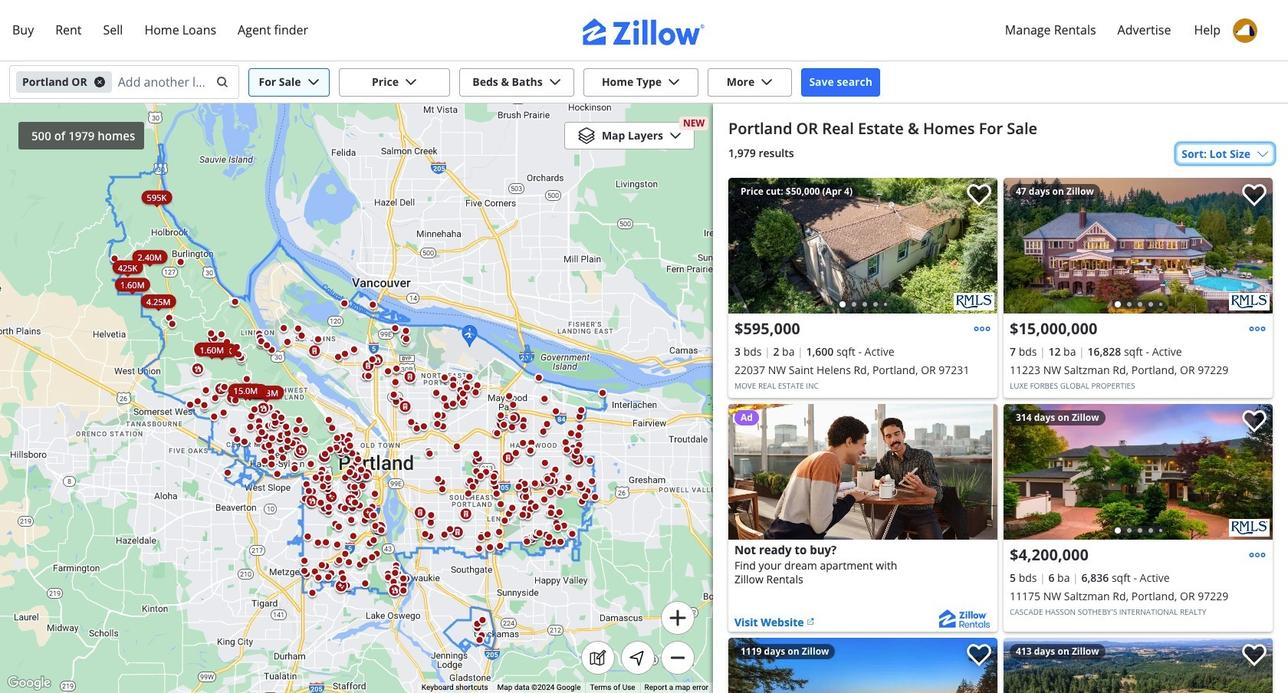 Task type: describe. For each thing, give the bounding box(es) containing it.
property images, use arrow keys to navigate, image 1 of 46 group
[[1004, 178, 1273, 318]]

clear field image
[[214, 76, 226, 88]]

google image
[[4, 674, 54, 693]]

property images, use arrow keys to navigate, image 1 of 34 group
[[729, 178, 998, 318]]

remove tag image
[[93, 76, 106, 88]]

zillow logo image
[[583, 18, 706, 45]]

location outline image
[[629, 649, 647, 667]]

filters element
[[0, 61, 1289, 104]]

map region
[[0, 0, 750, 693]]

main navigation
[[0, 0, 1289, 61]]



Task type: locate. For each thing, give the bounding box(es) containing it.
main content
[[713, 104, 1289, 693]]

11175 nw saltzman rd, portland, or 97229 image
[[1004, 404, 1273, 540], [1230, 519, 1270, 537]]

Add another location text field
[[118, 70, 206, 94]]

map-zoom-control-buttons group
[[661, 601, 695, 675]]

11223 nw saltzman rd, portland, or 97229 image
[[1004, 178, 1273, 314], [1230, 293, 1270, 311]]

your profile default icon image
[[1233, 18, 1258, 43]]

22037 nw saint helens rd, portland, or 97231 image
[[729, 178, 998, 314], [954, 293, 995, 311]]

property images, use arrow keys to navigate, image 1 of 47 group
[[1004, 404, 1273, 544]]

advertisement element
[[729, 404, 998, 632]]



Task type: vqa. For each thing, say whether or not it's contained in the screenshot.
Your profile default icon
yes



